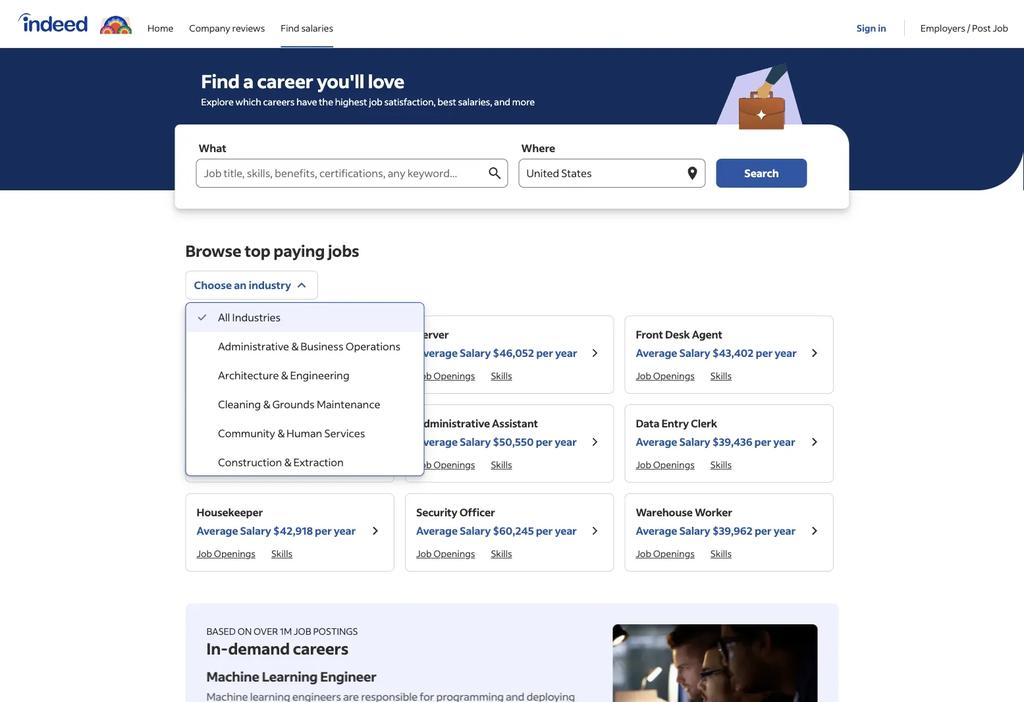 Task type: vqa. For each thing, say whether or not it's contained in the screenshot.
The Job in the Job type popup button
no



Task type: describe. For each thing, give the bounding box(es) containing it.
highest
[[335, 96, 367, 108]]

housekeeper
[[197, 506, 263, 519]]

job
[[369, 96, 383, 108]]

per inside housekeeper average salary $42,918 per year
[[315, 524, 332, 538]]

$43,402
[[713, 346, 754, 360]]

job openings for administrative assistant average salary $50,550 per year
[[416, 459, 475, 471]]

search button
[[717, 159, 807, 188]]

salary inside warehouse associate average salary $34,331 per year
[[240, 346, 271, 360]]

cleaning & grounds maintenance
[[218, 398, 380, 411]]

company reviews link
[[189, 0, 265, 45]]

salary inside 'data entry clerk average salary $39,436 per year'
[[680, 435, 711, 449]]

entry
[[662, 417, 689, 430]]

job for administrative assistant average salary $50,550 per year
[[416, 459, 432, 471]]

& for cleaning
[[263, 398, 270, 411]]

job openings for data entry clerk average salary $39,436 per year
[[636, 459, 695, 471]]

employers / post job link
[[921, 0, 1009, 45]]

desk
[[665, 328, 690, 341]]

per inside "security officer average salary $60,245 per year"
[[536, 524, 553, 538]]

home
[[148, 22, 173, 34]]

$39,436
[[713, 435, 753, 449]]

a
[[243, 69, 254, 93]]

front desk agent average salary $43,402 per year
[[636, 328, 797, 360]]

find for salaries
[[281, 22, 300, 34]]

where
[[521, 141, 556, 155]]

skills for $42,918 per year
[[271, 548, 293, 560]]

choose
[[194, 278, 232, 292]]

job for data entry clerk average salary $39,436 per year
[[636, 459, 652, 471]]

browse top paying jobs
[[185, 240, 359, 261]]

employers / post job
[[921, 22, 1009, 34]]

skills link for $42,918 per year
[[271, 548, 293, 560]]

server average salary $46,052 per year
[[416, 328, 577, 360]]

officer
[[460, 506, 495, 519]]

satisfaction,
[[384, 96, 436, 108]]

paying
[[274, 240, 325, 261]]

indeed proudly celebrates hispanic heritage month image
[[100, 14, 132, 34]]

openings for housekeeper average salary $42,918 per year
[[214, 548, 256, 560]]

skills for $34,331 per year
[[271, 370, 293, 382]]

job openings for front desk agent average salary $43,402 per year
[[636, 370, 695, 382]]

jobs
[[328, 240, 359, 261]]

crew
[[197, 417, 223, 430]]

list box containing all industries
[[186, 303, 424, 477]]

security
[[416, 506, 458, 519]]

& for construction
[[284, 456, 291, 469]]

average inside server average salary $46,052 per year
[[416, 346, 458, 360]]

server
[[416, 328, 449, 341]]

administrative & business operations
[[218, 340, 400, 353]]

openings for server average salary $46,052 per year
[[434, 370, 475, 382]]

skills link for $39,962 per year
[[711, 548, 732, 560]]

postings
[[313, 626, 358, 637]]

average inside crew member average salary $44,869 per year
[[197, 435, 238, 449]]

openings for administrative assistant average salary $50,550 per year
[[434, 459, 475, 471]]

engineering
[[290, 369, 349, 382]]

job openings for crew member average salary $44,869 per year
[[197, 459, 256, 471]]

post
[[973, 22, 991, 34]]

skills link for $44,869 per year
[[271, 459, 293, 471]]

job openings link for security officer average salary $60,245 per year
[[416, 548, 475, 560]]

job
[[294, 626, 311, 637]]

skills for $43,402 per year
[[711, 370, 732, 382]]

salaries
[[301, 22, 333, 34]]

find for a
[[201, 69, 240, 93]]

employers
[[921, 22, 966, 34]]

housekeeper average salary $42,918 per year
[[197, 506, 356, 538]]

all industries
[[218, 311, 280, 324]]

architecture
[[218, 369, 279, 382]]

job openings for server average salary $46,052 per year
[[416, 370, 475, 382]]

maintenance
[[317, 398, 380, 411]]

clerk
[[691, 417, 718, 430]]

openings for warehouse worker average salary $39,962 per year
[[653, 548, 695, 560]]

more
[[512, 96, 535, 108]]

year inside housekeeper average salary $42,918 per year
[[334, 524, 356, 538]]

per inside administrative assistant average salary $50,550 per year
[[536, 435, 553, 449]]

& for community
[[277, 427, 284, 440]]

you'll
[[317, 69, 364, 93]]

demand
[[228, 638, 290, 659]]

home link
[[148, 0, 173, 45]]

job openings link for front desk agent average salary $43,402 per year
[[636, 370, 695, 382]]

job openings link for administrative assistant average salary $50,550 per year
[[416, 459, 475, 471]]

company
[[189, 22, 230, 34]]

find salaries
[[281, 22, 333, 34]]

$46,052
[[493, 346, 534, 360]]

salary inside administrative assistant average salary $50,550 per year
[[460, 435, 491, 449]]

job openings link for warehouse worker average salary $39,962 per year
[[636, 548, 695, 560]]

$50,550
[[493, 435, 534, 449]]

services
[[324, 427, 365, 440]]

location field
[[519, 159, 706, 188]]

skills link for $43,402 per year
[[711, 370, 732, 382]]

job openings for warehouse associate average salary $34,331 per year
[[197, 370, 256, 382]]

job for crew member average salary $44,869 per year
[[197, 459, 212, 471]]

skills for $39,962 per year
[[711, 548, 732, 560]]

job openings for security officer average salary $60,245 per year
[[416, 548, 475, 560]]

love
[[368, 69, 405, 93]]

warehouse associate average salary $34,331 per year
[[197, 328, 354, 360]]

salaries,
[[458, 96, 493, 108]]

skills link for $39,436 per year
[[711, 459, 732, 471]]

extraction
[[293, 456, 344, 469]]

salary inside crew member average salary $44,869 per year
[[240, 435, 271, 449]]

based
[[207, 626, 236, 637]]

job openings for housekeeper average salary $42,918 per year
[[197, 548, 256, 560]]

sign in
[[857, 22, 887, 34]]

have
[[297, 96, 317, 108]]

industry
[[249, 278, 291, 292]]

/
[[968, 22, 971, 34]]

community
[[218, 427, 275, 440]]

year inside 'data entry clerk average salary $39,436 per year'
[[774, 435, 796, 449]]

job openings link for housekeeper average salary $42,918 per year
[[197, 548, 256, 560]]

job for security officer average salary $60,245 per year
[[416, 548, 432, 560]]

year inside the front desk agent average salary $43,402 per year
[[775, 346, 797, 360]]

average inside the front desk agent average salary $43,402 per year
[[636, 346, 678, 360]]

skills for $50,550 per year
[[491, 459, 512, 471]]

skills link for $60,245 per year
[[491, 548, 512, 560]]

choose an industry
[[194, 278, 291, 292]]

security officer average salary $60,245 per year
[[416, 506, 577, 538]]

job for server average salary $46,052 per year
[[416, 370, 432, 382]]

salary inside "security officer average salary $60,245 per year"
[[460, 524, 491, 538]]

salary inside housekeeper average salary $42,918 per year
[[240, 524, 271, 538]]

construction & extraction
[[218, 456, 344, 469]]

the
[[319, 96, 333, 108]]

job openings for warehouse worker average salary $39,962 per year
[[636, 548, 695, 560]]



Task type: locate. For each thing, give the bounding box(es) containing it.
find left salaries
[[281, 22, 300, 34]]

in-
[[207, 638, 228, 659]]

engineer
[[320, 668, 377, 685]]

salary down the "officer"
[[460, 524, 491, 538]]

warehouse
[[197, 328, 254, 341], [636, 506, 693, 519]]

salary inside warehouse worker average salary $39,962 per year
[[680, 524, 711, 538]]

find salaries link
[[281, 0, 333, 45]]

average
[[197, 346, 238, 360], [416, 346, 458, 360], [636, 346, 678, 360], [197, 435, 238, 449], [416, 435, 458, 449], [636, 435, 678, 449], [197, 524, 238, 538], [416, 524, 458, 538], [636, 524, 678, 538]]

skills down $43,402
[[711, 370, 732, 382]]

year inside warehouse worker average salary $39,962 per year
[[774, 524, 796, 538]]

salary up architecture
[[240, 346, 271, 360]]

year right $42,918
[[334, 524, 356, 538]]

& left business on the left of the page
[[291, 340, 298, 353]]

find
[[281, 22, 300, 34], [201, 69, 240, 93]]

average inside administrative assistant average salary $50,550 per year
[[416, 435, 458, 449]]

job openings link down housekeeper
[[197, 548, 256, 560]]

administrative left the assistant
[[416, 417, 490, 430]]

find up explore
[[201, 69, 240, 93]]

architecture & engineering
[[218, 369, 349, 382]]

& for architecture
[[281, 369, 288, 382]]

job for front desk agent average salary $43,402 per year
[[636, 370, 652, 382]]

& left grounds
[[263, 398, 270, 411]]

per up extraction
[[317, 435, 334, 449]]

job openings link for server average salary $46,052 per year
[[416, 370, 475, 382]]

salary down agent
[[680, 346, 711, 360]]

openings for crew member average salary $44,869 per year
[[214, 459, 256, 471]]

0 horizontal spatial find
[[201, 69, 240, 93]]

year inside "security officer average salary $60,245 per year"
[[555, 524, 577, 538]]

member
[[225, 417, 266, 430]]

skills down '$39,436'
[[711, 459, 732, 471]]

year inside warehouse associate average salary $34,331 per year
[[332, 346, 354, 360]]

skills link for $46,052 per year
[[491, 370, 512, 382]]

salary down clerk
[[680, 435, 711, 449]]

careers down career on the left of page
[[263, 96, 295, 108]]

community & human services
[[218, 427, 365, 440]]

skills link down $60,245
[[491, 548, 512, 560]]

year right "$50,550"
[[555, 435, 577, 449]]

job openings link down 'server'
[[416, 370, 475, 382]]

per inside warehouse worker average salary $39,962 per year
[[755, 524, 772, 538]]

1m
[[280, 626, 292, 637]]

openings for warehouse associate average salary $34,331 per year
[[214, 370, 256, 382]]

best
[[438, 96, 456, 108]]

average inside "security officer average salary $60,245 per year"
[[416, 524, 458, 538]]

associate
[[256, 328, 304, 341]]

per inside crew member average salary $44,869 per year
[[317, 435, 334, 449]]

administrative for business
[[218, 340, 289, 353]]

job openings down 'server'
[[416, 370, 475, 382]]

skills link down "$50,550"
[[491, 459, 512, 471]]

average inside 'data entry clerk average salary $39,436 per year'
[[636, 435, 678, 449]]

warehouse worker average salary $39,962 per year
[[636, 506, 796, 538]]

top
[[245, 240, 271, 261]]

all industries option
[[186, 303, 424, 332]]

careers down postings
[[293, 638, 349, 659]]

industries
[[232, 311, 280, 324]]

job openings link for data entry clerk average salary $39,436 per year
[[636, 459, 695, 471]]

reviews
[[232, 22, 265, 34]]

0 vertical spatial find
[[281, 22, 300, 34]]

agent
[[692, 328, 723, 341]]

average inside warehouse associate average salary $34,331 per year
[[197, 346, 238, 360]]

grounds
[[272, 398, 314, 411]]

skills link down $34,331
[[271, 370, 293, 382]]

openings up cleaning
[[214, 370, 256, 382]]

career
[[257, 69, 313, 93]]

an
[[234, 278, 247, 292]]

skills down $60,245
[[491, 548, 512, 560]]

year right $60,245
[[555, 524, 577, 538]]

skills for $39,436 per year
[[711, 459, 732, 471]]

skills down $34,331
[[271, 370, 293, 382]]

openings down community
[[214, 459, 256, 471]]

0 vertical spatial warehouse
[[197, 328, 254, 341]]

0 horizontal spatial warehouse
[[197, 328, 254, 341]]

job openings down housekeeper
[[197, 548, 256, 560]]

skills down $42,918
[[271, 548, 293, 560]]

1 vertical spatial administrative
[[416, 417, 490, 430]]

job openings link up cleaning
[[197, 370, 256, 382]]

1 horizontal spatial find
[[281, 22, 300, 34]]

job openings
[[197, 370, 256, 382], [416, 370, 475, 382], [636, 370, 695, 382], [197, 459, 256, 471], [416, 459, 475, 471], [636, 459, 695, 471], [197, 548, 256, 560], [416, 548, 475, 560], [636, 548, 695, 560]]

& down $44,869
[[284, 456, 291, 469]]

job openings link down desk
[[636, 370, 695, 382]]

operations
[[345, 340, 400, 353]]

sign
[[857, 22, 877, 34]]

based on over 1m job postings in-demand careers
[[207, 626, 358, 659]]

& down $34,331
[[281, 369, 288, 382]]

1 vertical spatial warehouse
[[636, 506, 693, 519]]

$60,245
[[493, 524, 534, 538]]

explore
[[201, 96, 234, 108]]

construction
[[218, 456, 282, 469]]

average inside warehouse worker average salary $39,962 per year
[[636, 524, 678, 538]]

skills link for $50,550 per year
[[491, 459, 512, 471]]

per inside warehouse associate average salary $34,331 per year
[[313, 346, 330, 360]]

machine learning engineer
[[207, 668, 377, 685]]

administrative inside administrative assistant average salary $50,550 per year
[[416, 417, 490, 430]]

per right $42,918
[[315, 524, 332, 538]]

skills for $44,869 per year
[[271, 459, 293, 471]]

skills link down the $39,962
[[711, 548, 732, 560]]

machine
[[207, 668, 259, 685]]

salary down housekeeper
[[240, 524, 271, 538]]

openings for data entry clerk average salary $39,436 per year
[[653, 459, 695, 471]]

salary inside server average salary $46,052 per year
[[460, 346, 491, 360]]

crew member average salary $44,869 per year
[[197, 417, 358, 449]]

salary down member
[[240, 435, 271, 449]]

job openings link for crew member average salary $44,869 per year
[[197, 459, 256, 471]]

and
[[494, 96, 511, 108]]

per right $43,402
[[756, 346, 773, 360]]

company reviews
[[189, 22, 265, 34]]

year up engineering
[[332, 346, 354, 360]]

worker
[[695, 506, 733, 519]]

data
[[636, 417, 660, 430]]

job openings up security
[[416, 459, 475, 471]]

warehouse for warehouse associate average salary $34,331 per year
[[197, 328, 254, 341]]

on
[[238, 626, 252, 637]]

skills down $44,869
[[271, 459, 293, 471]]

year right $43,402
[[775, 346, 797, 360]]

year inside crew member average salary $44,869 per year
[[336, 435, 358, 449]]

per right $46,052
[[536, 346, 553, 360]]

careers inside based on over 1m job postings in-demand careers
[[293, 638, 349, 659]]

year inside server average salary $46,052 per year
[[555, 346, 577, 360]]

skills down the $39,962
[[711, 548, 732, 560]]

openings down entry on the right bottom of page
[[653, 459, 695, 471]]

administrative down industries
[[218, 340, 289, 353]]

job openings down desk
[[636, 370, 695, 382]]

job openings link up security
[[416, 459, 475, 471]]

job openings down warehouse worker average salary $39,962 per year
[[636, 548, 695, 560]]

skills link for $34,331 per year
[[271, 370, 293, 382]]

skills link
[[271, 370, 293, 382], [491, 370, 512, 382], [711, 370, 732, 382], [271, 459, 293, 471], [491, 459, 512, 471], [711, 459, 732, 471], [271, 548, 293, 560], [491, 548, 512, 560], [711, 548, 732, 560]]

careers
[[263, 96, 295, 108], [293, 638, 349, 659]]

year right $46,052
[[555, 346, 577, 360]]

0 vertical spatial careers
[[263, 96, 295, 108]]

salary left "$50,550"
[[460, 435, 491, 449]]

$42,918
[[273, 524, 313, 538]]

skills link down $43,402
[[711, 370, 732, 382]]

year right '$39,436'
[[774, 435, 796, 449]]

skills down "$50,550"
[[491, 459, 512, 471]]

year
[[332, 346, 354, 360], [555, 346, 577, 360], [775, 346, 797, 360], [336, 435, 358, 449], [555, 435, 577, 449], [774, 435, 796, 449], [334, 524, 356, 538], [555, 524, 577, 538], [774, 524, 796, 538]]

job openings link down entry on the right bottom of page
[[636, 459, 695, 471]]

warehouse inside warehouse worker average salary $39,962 per year
[[636, 506, 693, 519]]

skills link down $46,052
[[491, 370, 512, 382]]

job openings link down security
[[416, 548, 475, 560]]

browse
[[185, 240, 242, 261]]

salary left $46,052
[[460, 346, 491, 360]]

job for housekeeper average salary $42,918 per year
[[197, 548, 212, 560]]

1 horizontal spatial administrative
[[416, 417, 490, 430]]

skills link down '$39,436'
[[711, 459, 732, 471]]

data entry clerk average salary $39,436 per year
[[636, 417, 796, 449]]

over
[[254, 626, 278, 637]]

per right the $39,962
[[755, 524, 772, 538]]

search
[[745, 166, 779, 180]]

& left human
[[277, 427, 284, 440]]

job openings link down warehouse worker average salary $39,962 per year
[[636, 548, 695, 560]]

per right $60,245
[[536, 524, 553, 538]]

skills link down $44,869
[[271, 459, 293, 471]]

per right '$39,436'
[[755, 435, 772, 449]]

choose an industry button
[[185, 271, 318, 300]]

job openings down security
[[416, 548, 475, 560]]

1 vertical spatial careers
[[293, 638, 349, 659]]

warehouse inside warehouse associate average salary $34,331 per year
[[197, 328, 254, 341]]

find inside find a career you'll love explore which careers have the highest job satisfaction, best salaries, and more
[[201, 69, 240, 93]]

$39,962
[[713, 524, 753, 538]]

1 horizontal spatial warehouse
[[636, 506, 693, 519]]

learning
[[262, 668, 318, 685]]

openings down desk
[[653, 370, 695, 382]]

in
[[878, 22, 887, 34]]

average inside housekeeper average salary $42,918 per year
[[197, 524, 238, 538]]

openings down 'server'
[[434, 370, 475, 382]]

1 vertical spatial find
[[201, 69, 240, 93]]

job openings link for warehouse associate average salary $34,331 per year
[[197, 370, 256, 382]]

year right the $39,962
[[774, 524, 796, 538]]

sign in link
[[857, 1, 889, 45]]

job
[[993, 22, 1009, 34], [197, 370, 212, 382], [416, 370, 432, 382], [636, 370, 652, 382], [197, 459, 212, 471], [416, 459, 432, 471], [636, 459, 652, 471], [197, 548, 212, 560], [416, 548, 432, 560], [636, 548, 652, 560]]

warehouse left worker
[[636, 506, 693, 519]]

skills
[[271, 370, 293, 382], [491, 370, 512, 382], [711, 370, 732, 382], [271, 459, 293, 471], [491, 459, 512, 471], [711, 459, 732, 471], [271, 548, 293, 560], [491, 548, 512, 560], [711, 548, 732, 560]]

warehouse for warehouse worker average salary $39,962 per year
[[636, 506, 693, 519]]

assistant
[[492, 417, 538, 430]]

openings for front desk agent average salary $43,402 per year
[[653, 370, 695, 382]]

all
[[218, 311, 230, 324]]

job openings up cleaning
[[197, 370, 256, 382]]

what
[[199, 141, 227, 155]]

job openings down entry on the right bottom of page
[[636, 459, 695, 471]]

year up extraction
[[336, 435, 358, 449]]

front
[[636, 328, 663, 341]]

openings down housekeeper
[[214, 548, 256, 560]]

per inside 'data entry clerk average salary $39,436 per year'
[[755, 435, 772, 449]]

openings up security
[[434, 459, 475, 471]]

per right "$50,550"
[[536, 435, 553, 449]]

& for administrative
[[291, 340, 298, 353]]

openings down security
[[434, 548, 475, 560]]

skills for $60,245 per year
[[491, 548, 512, 560]]

list box
[[186, 303, 424, 477]]

cleaning
[[218, 398, 261, 411]]

skills for $46,052 per year
[[491, 370, 512, 382]]

0 vertical spatial administrative
[[218, 340, 289, 353]]

job for warehouse associate average salary $34,331 per year
[[197, 370, 212, 382]]

warehouse down all
[[197, 328, 254, 341]]

salary down worker
[[680, 524, 711, 538]]

careers inside find a career you'll love explore which careers have the highest job satisfaction, best salaries, and more
[[263, 96, 295, 108]]

Job title, skills, benefits, certifications, any keyword... field
[[196, 159, 508, 188]]

business
[[300, 340, 343, 353]]

job openings link
[[197, 370, 256, 382], [416, 370, 475, 382], [636, 370, 695, 382], [197, 459, 256, 471], [416, 459, 475, 471], [636, 459, 695, 471], [197, 548, 256, 560], [416, 548, 475, 560], [636, 548, 695, 560]]

skills down $46,052
[[491, 370, 512, 382]]

salary inside the front desk agent average salary $43,402 per year
[[680, 346, 711, 360]]

skills link down $42,918
[[271, 548, 293, 560]]

&
[[291, 340, 298, 353], [281, 369, 288, 382], [263, 398, 270, 411], [277, 427, 284, 440], [284, 456, 291, 469]]

job openings link down community
[[197, 459, 256, 471]]

openings down warehouse worker average salary $39,962 per year
[[653, 548, 695, 560]]

job openings down community
[[197, 459, 256, 471]]

which
[[236, 96, 261, 108]]

per inside the front desk agent average salary $43,402 per year
[[756, 346, 773, 360]]

administrative for average
[[416, 417, 490, 430]]

openings for security officer average salary $60,245 per year
[[434, 548, 475, 560]]

administrative assistant average salary $50,550 per year
[[416, 417, 577, 449]]

year inside administrative assistant average salary $50,550 per year
[[555, 435, 577, 449]]

per
[[313, 346, 330, 360], [536, 346, 553, 360], [756, 346, 773, 360], [317, 435, 334, 449], [536, 435, 553, 449], [755, 435, 772, 449], [315, 524, 332, 538], [536, 524, 553, 538], [755, 524, 772, 538]]

per up engineering
[[313, 346, 330, 360]]

per inside server average salary $46,052 per year
[[536, 346, 553, 360]]

find a career you'll love explore which careers have the highest job satisfaction, best salaries, and more
[[201, 69, 535, 108]]

job for warehouse worker average salary $39,962 per year
[[636, 548, 652, 560]]

0 horizontal spatial administrative
[[218, 340, 289, 353]]

job inside employers / post job link
[[993, 22, 1009, 34]]



